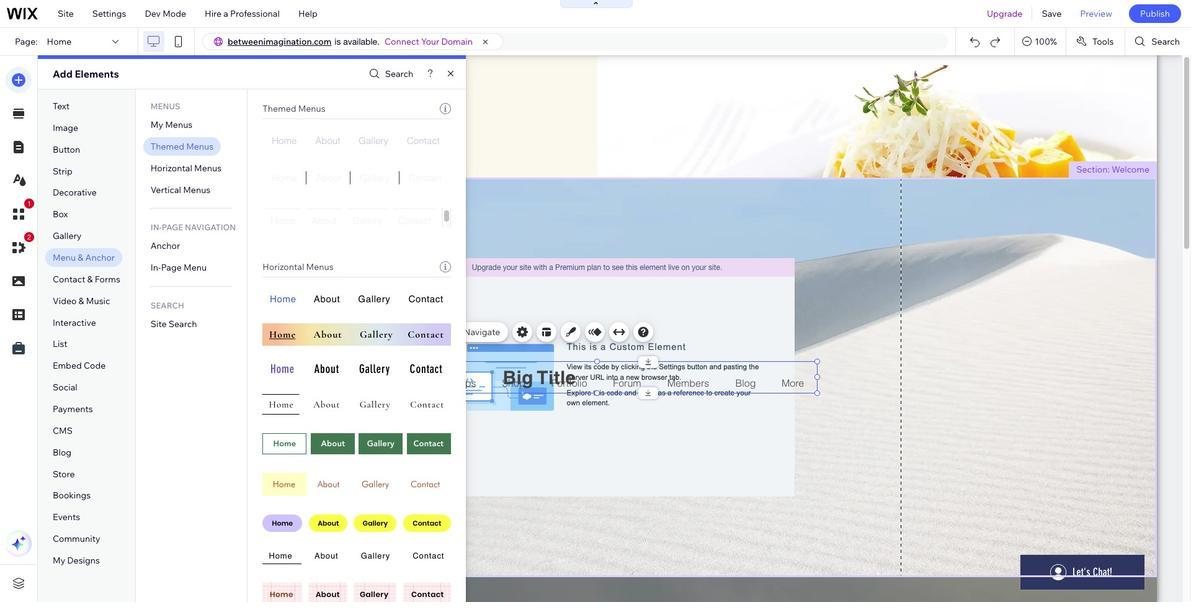 Task type: vqa. For each thing, say whether or not it's contained in the screenshot.
Site pages
no



Task type: describe. For each thing, give the bounding box(es) containing it.
elements
[[75, 68, 119, 80]]

upgrade
[[987, 8, 1023, 19]]

0 vertical spatial anchor
[[151, 240, 180, 252]]

connect
[[385, 36, 419, 47]]

add
[[53, 68, 73, 80]]

search down 'in-page menu'
[[169, 318, 197, 330]]

site for site search
[[151, 318, 167, 330]]

my menus
[[151, 119, 193, 130]]

betweenimagination.com
[[228, 36, 332, 47]]

store
[[53, 468, 75, 479]]

tools
[[1093, 36, 1114, 47]]

& for video
[[79, 295, 84, 306]]

tools button
[[1067, 28, 1125, 55]]

domain
[[442, 36, 473, 47]]

gallery link for contact link associated with second home link from the bottom of the page
[[350, 171, 399, 190]]

navigate
[[464, 326, 500, 338]]

site for site
[[58, 8, 74, 19]]

publish
[[1141, 8, 1170, 19]]

gallery for gallery link associated with 3rd home link from the top's contact link
[[353, 215, 382, 227]]

strip
[[53, 165, 72, 177]]

1 horizontal spatial horizontal menus
[[263, 261, 334, 272]]

1
[[27, 200, 31, 207]]

3 home link from the top
[[263, 209, 304, 232]]

in-page navigation
[[151, 222, 236, 232]]

1 horizontal spatial search button
[[1126, 28, 1192, 55]]

1 vertical spatial search button
[[366, 65, 414, 83]]

site element
[[263, 171, 491, 190]]

home for second home link from the bottom of the page
[[272, 172, 297, 184]]

gallery link for 3rd home link from the top's contact link
[[345, 209, 390, 232]]

& for menu
[[78, 252, 83, 263]]

2 home link from the top
[[263, 171, 306, 190]]

contact for 1st home link from the top contact link
[[407, 135, 440, 146]]

site search
[[151, 318, 197, 330]]

dev
[[145, 8, 161, 19]]

1 horizontal spatial menu
[[184, 262, 207, 273]]

2 button
[[6, 232, 34, 261]]

2
[[27, 233, 31, 241]]

embed code
[[53, 360, 106, 371]]

bookings
[[53, 490, 91, 501]]

contact & forms
[[53, 274, 120, 285]]

0 vertical spatial themed
[[263, 103, 296, 114]]

hire
[[205, 8, 222, 19]]

navigation
[[185, 222, 236, 232]]

video
[[53, 295, 77, 306]]

save
[[1042, 8, 1062, 19]]

manage menu
[[386, 326, 444, 338]]

designs
[[67, 555, 100, 566]]

social
[[53, 382, 77, 393]]

contact link for 1st home link from the top
[[398, 134, 449, 153]]

contact for 3rd home link from the top's contact link
[[399, 215, 431, 227]]

section: welcome
[[1077, 164, 1150, 175]]

mode
[[163, 8, 186, 19]]

home for 1st home link from the top
[[272, 135, 297, 146]]

settings
[[92, 8, 126, 19]]

dev mode
[[145, 8, 186, 19]]

1 button
[[6, 199, 34, 227]]

vertical menus
[[151, 184, 211, 195]]

contact link for 3rd home link from the top
[[390, 209, 439, 232]]

is available. connect your domain
[[335, 36, 473, 47]]

0 horizontal spatial themed
[[151, 141, 184, 152]]

forms
[[95, 274, 120, 285]]



Task type: locate. For each thing, give the bounding box(es) containing it.
menu down in-page navigation
[[184, 262, 207, 273]]

in- down in-page navigation
[[151, 262, 161, 273]]

in- down vertical
[[151, 222, 162, 232]]

home link
[[263, 134, 306, 153], [263, 171, 306, 190], [263, 209, 304, 232]]

cms
[[53, 425, 73, 436]]

&
[[78, 252, 83, 263], [87, 274, 93, 285], [79, 295, 84, 306]]

embed
[[53, 360, 82, 371]]

1 vertical spatial site
[[151, 318, 167, 330]]

professional
[[230, 8, 280, 19]]

my for my designs
[[53, 555, 65, 566]]

0 horizontal spatial themed menus
[[151, 141, 214, 152]]

2 vertical spatial &
[[79, 295, 84, 306]]

events
[[53, 512, 80, 523]]

my
[[151, 119, 163, 130], [53, 555, 65, 566]]

1 vertical spatial about
[[316, 172, 341, 184]]

0 vertical spatial my
[[151, 119, 163, 130]]

contact inside site element
[[409, 172, 442, 184]]

payments
[[53, 403, 93, 415]]

contact link
[[398, 134, 449, 153], [399, 171, 451, 190], [390, 209, 439, 232]]

gallery for contact link associated with second home link from the bottom of the page gallery link
[[360, 172, 390, 184]]

decorative
[[53, 187, 97, 198]]

home inside site element
[[272, 172, 297, 184]]

in- for in-page menu
[[151, 262, 161, 273]]

button
[[53, 144, 80, 155]]

gallery for gallery link associated with 1st home link from the top contact link
[[359, 135, 389, 146]]

about for about link corresponding to 3rd home link from the top
[[312, 215, 337, 227]]

menu & anchor
[[53, 252, 115, 263]]

0 horizontal spatial search button
[[366, 65, 414, 83]]

0 vertical spatial search button
[[1126, 28, 1192, 55]]

2 vertical spatial about
[[312, 215, 337, 227]]

my for my menus
[[151, 119, 163, 130]]

1 vertical spatial themed
[[151, 141, 184, 152]]

1 horizontal spatial site
[[151, 318, 167, 330]]

0 horizontal spatial anchor
[[85, 252, 115, 263]]

home
[[47, 36, 72, 47], [272, 135, 297, 146], [272, 172, 297, 184], [271, 215, 296, 227]]

themed menus
[[263, 103, 326, 114], [151, 141, 214, 152]]

about for second home link from the bottom of the page about link
[[316, 172, 341, 184]]

0 vertical spatial horizontal
[[151, 162, 192, 174]]

search up 'site search'
[[151, 300, 184, 310]]

0 vertical spatial page
[[162, 222, 183, 232]]

1 vertical spatial home link
[[263, 171, 306, 190]]

2 vertical spatial home link
[[263, 209, 304, 232]]

1 vertical spatial anchor
[[85, 252, 115, 263]]

1 horizontal spatial horizontal
[[263, 261, 304, 272]]

horizontal
[[151, 162, 192, 174], [263, 261, 304, 272]]

0 horizontal spatial menu
[[53, 252, 76, 263]]

is
[[335, 37, 341, 47]]

2 horizontal spatial menu
[[421, 326, 444, 338]]

0 vertical spatial themed menus
[[263, 103, 326, 114]]

0 vertical spatial horizontal menus
[[151, 162, 222, 174]]

1 vertical spatial about link
[[306, 171, 350, 190]]

1 vertical spatial themed menus
[[151, 141, 214, 152]]

box
[[53, 209, 68, 220]]

preview
[[1081, 8, 1113, 19]]

1 horizontal spatial themed menus
[[263, 103, 326, 114]]

1 in- from the top
[[151, 222, 162, 232]]

0 vertical spatial site
[[58, 8, 74, 19]]

page left navigation
[[162, 222, 183, 232]]

0 horizontal spatial horizontal
[[151, 162, 192, 174]]

search button down publish button
[[1126, 28, 1192, 55]]

0 vertical spatial home link
[[263, 134, 306, 153]]

& for contact
[[87, 274, 93, 285]]

welcome
[[1112, 164, 1150, 175]]

about link for 1st home link from the top
[[306, 134, 350, 153]]

gallery
[[359, 135, 389, 146], [360, 172, 390, 184], [353, 215, 382, 227], [53, 230, 82, 242]]

search
[[1152, 36, 1180, 47], [385, 68, 414, 79], [151, 300, 184, 310], [169, 318, 197, 330]]

& up contact & forms on the left top of page
[[78, 252, 83, 263]]

1 vertical spatial contact link
[[399, 171, 451, 190]]

about link for 3rd home link from the top
[[304, 209, 345, 232]]

0 horizontal spatial site
[[58, 8, 74, 19]]

0 vertical spatial in-
[[151, 222, 162, 232]]

add elements
[[53, 68, 119, 80]]

hire a professional
[[205, 8, 280, 19]]

1 vertical spatial horizontal
[[263, 261, 304, 272]]

& right video
[[79, 295, 84, 306]]

about inside site element
[[316, 172, 341, 184]]

0 vertical spatial &
[[78, 252, 83, 263]]

2 vertical spatial contact link
[[390, 209, 439, 232]]

list
[[53, 339, 67, 350]]

menu right manage
[[421, 326, 444, 338]]

about for about link associated with 1st home link from the top
[[315, 135, 340, 146]]

contact for contact link associated with second home link from the bottom of the page
[[409, 172, 442, 184]]

contact
[[407, 135, 440, 146], [409, 172, 442, 184], [399, 215, 431, 227], [53, 274, 85, 285]]

in-
[[151, 222, 162, 232], [151, 262, 161, 273]]

page for menu
[[161, 262, 182, 273]]

2 vertical spatial about link
[[304, 209, 345, 232]]

text
[[53, 101, 70, 112]]

site left settings
[[58, 8, 74, 19]]

save button
[[1033, 0, 1071, 27]]

site
[[58, 8, 74, 19], [151, 318, 167, 330]]

1 vertical spatial horizontal menus
[[263, 261, 334, 272]]

1 vertical spatial in-
[[151, 262, 161, 273]]

preview button
[[1071, 0, 1122, 27]]

100% button
[[1015, 28, 1066, 55]]

page
[[162, 222, 183, 232], [161, 262, 182, 273]]

home for 3rd home link from the top
[[271, 215, 296, 227]]

your
[[421, 36, 440, 47]]

horizontal menus
[[151, 162, 222, 174], [263, 261, 334, 272]]

site down 'in-page menu'
[[151, 318, 167, 330]]

my designs
[[53, 555, 100, 566]]

blog
[[53, 447, 71, 458]]

code
[[84, 360, 106, 371]]

available.
[[343, 37, 380, 47]]

0 horizontal spatial horizontal menus
[[151, 162, 222, 174]]

publish button
[[1129, 4, 1182, 23]]

& left forms at the left top
[[87, 274, 93, 285]]

search down connect
[[385, 68, 414, 79]]

vertical
[[151, 184, 181, 195]]

manage
[[386, 326, 419, 338]]

themed
[[263, 103, 296, 114], [151, 141, 184, 152]]

music
[[86, 295, 110, 306]]

menu
[[53, 252, 76, 263], [184, 262, 207, 273], [421, 326, 444, 338]]

anchor
[[151, 240, 180, 252], [85, 252, 115, 263]]

search button
[[1126, 28, 1192, 55], [366, 65, 414, 83]]

1 horizontal spatial my
[[151, 119, 163, 130]]

page for navigation
[[162, 222, 183, 232]]

0 horizontal spatial my
[[53, 555, 65, 566]]

page down in-page navigation
[[161, 262, 182, 273]]

about link for second home link from the bottom of the page
[[306, 171, 350, 190]]

1 vertical spatial my
[[53, 555, 65, 566]]

1 horizontal spatial themed
[[263, 103, 296, 114]]

1 vertical spatial page
[[161, 262, 182, 273]]

0 vertical spatial about link
[[306, 134, 350, 153]]

1 home link from the top
[[263, 134, 306, 153]]

gallery link
[[350, 134, 398, 153], [350, 171, 399, 190], [345, 209, 390, 232]]

menus
[[151, 101, 180, 111], [298, 103, 326, 114], [165, 119, 193, 130], [186, 141, 214, 152], [194, 162, 222, 174], [183, 184, 211, 195], [306, 261, 334, 272]]

image
[[53, 122, 78, 133]]

gallery link for 1st home link from the top contact link
[[350, 134, 398, 153]]

about
[[315, 135, 340, 146], [316, 172, 341, 184], [312, 215, 337, 227]]

video & music
[[53, 295, 110, 306]]

anchor up 'in-page menu'
[[151, 240, 180, 252]]

gallery inside site element
[[360, 172, 390, 184]]

help
[[298, 8, 318, 19]]

contact link for second home link from the bottom of the page
[[399, 171, 451, 190]]

anchor up forms at the left top
[[85, 252, 115, 263]]

2 in- from the top
[[151, 262, 161, 273]]

1 vertical spatial gallery link
[[350, 171, 399, 190]]

0 vertical spatial gallery link
[[350, 134, 398, 153]]

1 horizontal spatial anchor
[[151, 240, 180, 252]]

search down "publish"
[[1152, 36, 1180, 47]]

search button down connect
[[366, 65, 414, 83]]

0 vertical spatial contact link
[[398, 134, 449, 153]]

100%
[[1035, 36, 1057, 47]]

menu up contact & forms on the left top of page
[[53, 252, 76, 263]]

0 vertical spatial about
[[315, 135, 340, 146]]

in-page menu
[[151, 262, 207, 273]]

community
[[53, 533, 100, 544]]

in- for in-page navigation
[[151, 222, 162, 232]]

1 vertical spatial &
[[87, 274, 93, 285]]

a
[[224, 8, 228, 19]]

section:
[[1077, 164, 1110, 175]]

interactive
[[53, 317, 96, 328]]

2 vertical spatial gallery link
[[345, 209, 390, 232]]

about link
[[306, 134, 350, 153], [306, 171, 350, 190], [304, 209, 345, 232]]



